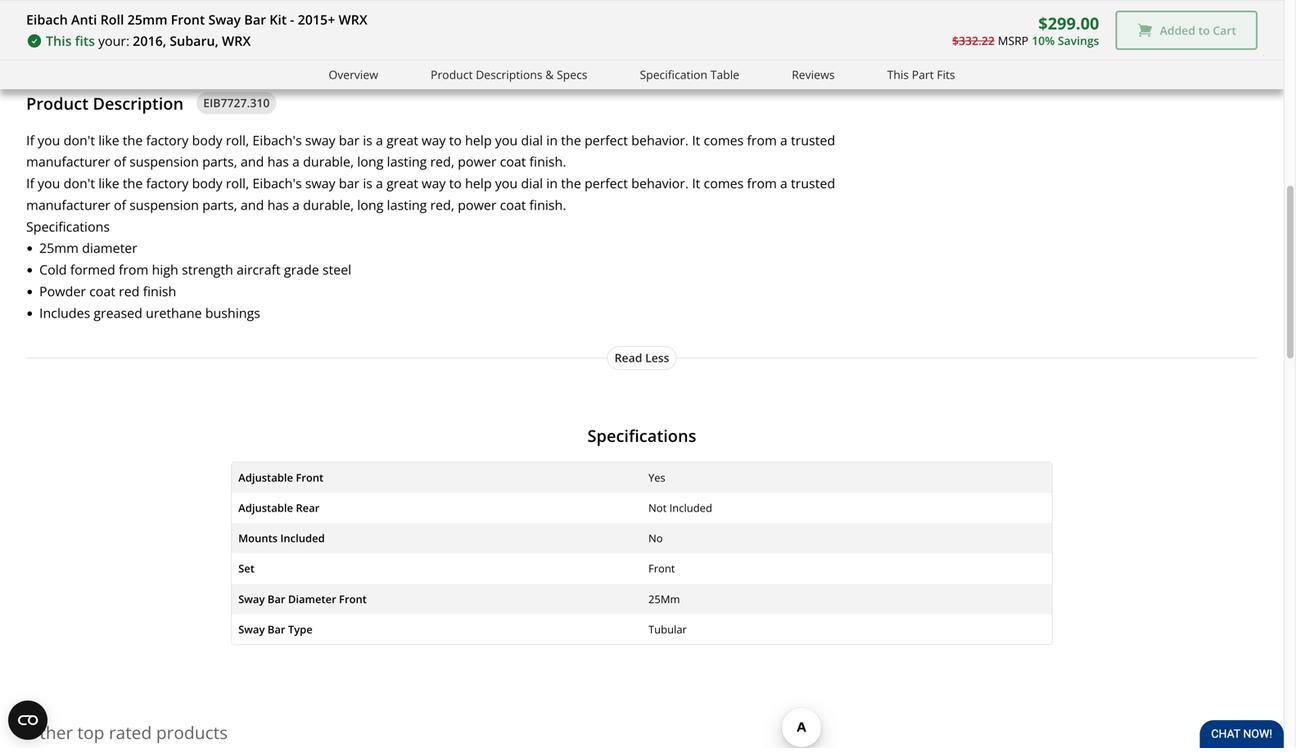Task type: describe. For each thing, give the bounding box(es) containing it.
roll
[[100, 11, 124, 28]]

1 long from the top
[[357, 153, 384, 170]]

rated
[[109, 721, 152, 744]]

1 and from the top
[[241, 153, 264, 170]]

type
[[288, 622, 313, 637]]

this part fits link
[[887, 66, 955, 84]]

1 it from the top
[[692, 131, 700, 149]]

descriptions
[[476, 67, 542, 82]]

reviews link
[[792, 66, 835, 84]]

sway bar diameter front
[[238, 592, 367, 607]]

mounts included
[[238, 531, 325, 546]]

1 vertical spatial coat
[[500, 196, 526, 214]]

adjustable front
[[238, 470, 324, 485]]

yes
[[648, 470, 665, 485]]

2 vertical spatial from
[[119, 261, 148, 279]]

2 power from the top
[[458, 196, 497, 214]]

anti
[[71, 11, 97, 28]]

2 in from the top
[[546, 174, 558, 192]]

0 vertical spatial 25mm
[[127, 11, 167, 28]]

2 perfect from the top
[[585, 174, 628, 192]]

0 vertical spatial from
[[747, 131, 777, 149]]

2 trusted from the top
[[791, 174, 835, 192]]

1 vertical spatial specifications
[[588, 424, 696, 447]]

1 red, from the top
[[430, 153, 454, 170]]

fits
[[75, 32, 95, 50]]

grade
[[284, 261, 319, 279]]

2 long from the top
[[357, 196, 384, 214]]

2 don't from the top
[[64, 174, 95, 192]]

eib7727.310
[[203, 95, 270, 111]]

2 of from the top
[[114, 196, 126, 214]]

2 bar from the top
[[339, 174, 360, 192]]

steel
[[323, 261, 351, 279]]

0 vertical spatial coat
[[500, 153, 526, 170]]

1 roll, from the top
[[226, 131, 249, 149]]

product descriptions & specs
[[431, 67, 587, 82]]

2 dial from the top
[[521, 174, 543, 192]]

set
[[238, 561, 255, 576]]

description
[[93, 92, 184, 114]]

open widget image
[[8, 701, 47, 740]]

urethane
[[146, 304, 202, 322]]

bushings
[[205, 304, 260, 322]]

included for not included
[[669, 501, 712, 515]]

1 if from the top
[[26, 131, 34, 149]]

diameter
[[82, 239, 137, 257]]

3 eib7727.310 eibach anti roll 25mm front sway bar kit - 2015+ wrx, image from the left
[[317, 0, 407, 21]]

1 body from the top
[[192, 131, 222, 149]]

2 sway from the top
[[305, 174, 335, 192]]

4 eib7727.310 eibach anti roll 25mm front sway bar kit - 2015+ wrx, image from the left
[[415, 0, 505, 21]]

not
[[648, 501, 667, 515]]

msrp
[[998, 33, 1029, 48]]

1 trusted from the top
[[791, 131, 835, 149]]

top
[[77, 721, 104, 744]]

specs
[[557, 67, 587, 82]]

2016,
[[133, 32, 166, 50]]

10%
[[1032, 33, 1055, 48]]

2 behavior. from the top
[[631, 174, 689, 192]]

$299.00
[[1039, 12, 1099, 34]]

reviews
[[792, 67, 835, 82]]

eibach
[[26, 11, 68, 28]]

front up rear
[[296, 470, 324, 485]]

added
[[1160, 22, 1196, 38]]

1 has from the top
[[267, 153, 289, 170]]

1 eibach's from the top
[[253, 131, 302, 149]]

to inside button
[[1199, 22, 1210, 38]]

product for product descriptions & specs
[[431, 67, 473, 82]]

1 manufacturer from the top
[[26, 153, 110, 170]]

1 eib7727.310 eibach anti roll 25mm front sway bar kit - 2015+ wrx, image from the left
[[120, 0, 210, 21]]

strength
[[182, 261, 233, 279]]

1 power from the top
[[458, 153, 497, 170]]

25mm inside if you don't like the factory body roll, eibach's sway bar is a great way to help you dial in the perfect behavior.  it comes from a trusted manufacturer of suspension parts, and has a durable, long lasting red, power coat finish. if you don't like the factory body roll, eibach's sway bar is a great way to help you dial in the perfect behavior.  it comes from a trusted manufacturer of suspension parts, and has a durable, long lasting red, power coat finish. specifications 25mm diameter cold formed from high strength aircraft grade steel powder coat red finish includes greased urethane bushings
[[39, 239, 79, 257]]

product descriptions & specs link
[[431, 66, 587, 84]]

red
[[119, 283, 140, 300]]

products
[[156, 721, 228, 744]]

sway bar type
[[238, 622, 313, 637]]

cold
[[39, 261, 67, 279]]

2 and from the top
[[241, 196, 264, 214]]

2 way from the top
[[422, 174, 446, 192]]

25mm
[[648, 592, 680, 607]]

1 sway from the top
[[305, 131, 335, 149]]

other
[[26, 721, 73, 744]]

mounts
[[238, 531, 278, 546]]

1 finish. from the top
[[529, 153, 566, 170]]

1 vertical spatial to
[[449, 131, 462, 149]]

2 great from the top
[[387, 174, 418, 192]]

1 in from the top
[[546, 131, 558, 149]]

2 finish. from the top
[[529, 196, 566, 214]]

1 vertical spatial from
[[747, 174, 777, 192]]

sway for sway bar diameter front
[[238, 592, 265, 607]]

2015+
[[298, 11, 335, 28]]

specification table link
[[640, 66, 740, 84]]

1 dial from the top
[[521, 131, 543, 149]]

2 red, from the top
[[430, 196, 454, 214]]

formed
[[70, 261, 115, 279]]

part
[[912, 67, 934, 82]]

2 vertical spatial to
[[449, 174, 462, 192]]

this for this fits your: 2016, subaru, wrx
[[46, 32, 72, 50]]

1 parts, from the top
[[202, 153, 237, 170]]

includes
[[39, 304, 90, 322]]

finish
[[143, 283, 176, 300]]

0 horizontal spatial wrx
[[222, 32, 251, 50]]

1 factory from the top
[[146, 131, 189, 149]]

1 help from the top
[[465, 131, 492, 149]]

2 lasting from the top
[[387, 196, 427, 214]]

2 roll, from the top
[[226, 174, 249, 192]]

specification table
[[640, 67, 740, 82]]

added to cart
[[1160, 22, 1236, 38]]

bar for type
[[268, 622, 285, 637]]

$332.22
[[952, 33, 995, 48]]



Task type: locate. For each thing, give the bounding box(es) containing it.
2 durable, from the top
[[303, 196, 354, 214]]

your:
[[98, 32, 130, 50]]

2 vertical spatial sway
[[238, 622, 265, 637]]

0 vertical spatial trusted
[[791, 131, 835, 149]]

2 eibach's from the top
[[253, 174, 302, 192]]

1 horizontal spatial this
[[887, 67, 909, 82]]

0 vertical spatial wrx
[[339, 11, 367, 28]]

0 horizontal spatial product
[[26, 92, 89, 114]]

0 vertical spatial if
[[26, 131, 34, 149]]

like up diameter on the top
[[98, 174, 119, 192]]

2 eib7727.310 eibach anti roll 25mm front sway bar kit - 2015+ wrx, image from the left
[[219, 0, 309, 21]]

1 vertical spatial manufacturer
[[26, 196, 110, 214]]

aircraft
[[237, 261, 281, 279]]

0 horizontal spatial this
[[46, 32, 72, 50]]

has up 'aircraft'
[[267, 196, 289, 214]]

2 vertical spatial coat
[[89, 283, 115, 300]]

1 bar from the top
[[339, 131, 360, 149]]

coat
[[500, 153, 526, 170], [500, 196, 526, 214], [89, 283, 115, 300]]

1 horizontal spatial wrx
[[339, 11, 367, 28]]

&
[[545, 67, 554, 82]]

1 vertical spatial parts,
[[202, 196, 237, 214]]

2 like from the top
[[98, 174, 119, 192]]

0 vertical spatial product
[[431, 67, 473, 82]]

25mm up this fits your: 2016, subaru, wrx
[[127, 11, 167, 28]]

rear
[[296, 501, 320, 515]]

other top rated products
[[26, 721, 228, 744]]

the
[[123, 131, 143, 149], [561, 131, 581, 149], [123, 174, 143, 192], [561, 174, 581, 192]]

like down the product description
[[98, 131, 119, 149]]

1 suspension from the top
[[130, 153, 199, 170]]

savings
[[1058, 33, 1099, 48]]

this for this part fits
[[887, 67, 909, 82]]

1 horizontal spatial specifications
[[588, 424, 696, 447]]

tubular
[[648, 622, 687, 637]]

0 vertical spatial eibach's
[[253, 131, 302, 149]]

suspension
[[130, 153, 199, 170], [130, 196, 199, 214]]

finish.
[[529, 153, 566, 170], [529, 196, 566, 214]]

2 if from the top
[[26, 174, 34, 192]]

0 vertical spatial parts,
[[202, 153, 237, 170]]

1 vertical spatial lasting
[[387, 196, 427, 214]]

1 vertical spatial way
[[422, 174, 446, 192]]

1 vertical spatial if
[[26, 174, 34, 192]]

adjustable for adjustable rear
[[238, 501, 293, 515]]

and down eib7727.310
[[241, 153, 264, 170]]

adjustable rear
[[238, 501, 320, 515]]

bar
[[339, 131, 360, 149], [339, 174, 360, 192]]

sway up subaru,
[[208, 11, 241, 28]]

bar
[[244, 11, 266, 28], [268, 592, 285, 607], [268, 622, 285, 637]]

sway down set
[[238, 592, 265, 607]]

eib7727.310 eibach anti roll 25mm front sway bar kit - 2015+ wrx, image
[[120, 0, 210, 21], [219, 0, 309, 21], [317, 0, 407, 21], [415, 0, 505, 21]]

2 manufacturer from the top
[[26, 196, 110, 214]]

is
[[363, 131, 372, 149], [363, 174, 372, 192]]

1 horizontal spatial included
[[669, 501, 712, 515]]

it
[[692, 131, 700, 149], [692, 174, 700, 192]]

subaru,
[[170, 32, 219, 50]]

read
[[615, 350, 642, 366]]

has
[[267, 153, 289, 170], [267, 196, 289, 214]]

1 is from the top
[[363, 131, 372, 149]]

1 vertical spatial product
[[26, 92, 89, 114]]

0 vertical spatial like
[[98, 131, 119, 149]]

0 vertical spatial is
[[363, 131, 372, 149]]

0 vertical spatial durable,
[[303, 153, 354, 170]]

0 vertical spatial behavior.
[[631, 131, 689, 149]]

1 of from the top
[[114, 153, 126, 170]]

0 vertical spatial it
[[692, 131, 700, 149]]

1 vertical spatial it
[[692, 174, 700, 192]]

1 vertical spatial help
[[465, 174, 492, 192]]

front up 25mm
[[648, 561, 675, 576]]

$299.00 $332.22 msrp 10% savings
[[952, 12, 1099, 48]]

don't up diameter on the top
[[64, 174, 95, 192]]

0 horizontal spatial included
[[280, 531, 325, 546]]

bar for diameter
[[268, 592, 285, 607]]

of up diameter on the top
[[114, 196, 126, 214]]

2 help from the top
[[465, 174, 492, 192]]

1 vertical spatial finish.
[[529, 196, 566, 214]]

sway
[[208, 11, 241, 28], [238, 592, 265, 607], [238, 622, 265, 637]]

1 vertical spatial this
[[887, 67, 909, 82]]

wrx right 2015+
[[339, 11, 367, 28]]

specifications
[[26, 218, 110, 235], [588, 424, 696, 447]]

2 has from the top
[[267, 196, 289, 214]]

product
[[431, 67, 473, 82], [26, 92, 89, 114]]

fits
[[937, 67, 955, 82]]

like
[[98, 131, 119, 149], [98, 174, 119, 192]]

1 vertical spatial long
[[357, 196, 384, 214]]

1 vertical spatial roll,
[[226, 174, 249, 192]]

has down eib7727.310
[[267, 153, 289, 170]]

1 vertical spatial trusted
[[791, 174, 835, 192]]

included for mounts included
[[280, 531, 325, 546]]

this inside this part fits link
[[887, 67, 909, 82]]

1 adjustable from the top
[[238, 470, 293, 485]]

25mm
[[127, 11, 167, 28], [39, 239, 79, 257]]

high
[[152, 261, 178, 279]]

bar left the type
[[268, 622, 285, 637]]

bar up sway bar type
[[268, 592, 285, 607]]

0 vertical spatial manufacturer
[[26, 153, 110, 170]]

1 vertical spatial great
[[387, 174, 418, 192]]

table
[[710, 67, 740, 82]]

1 like from the top
[[98, 131, 119, 149]]

included down rear
[[280, 531, 325, 546]]

0 vertical spatial lasting
[[387, 153, 427, 170]]

1 perfect from the top
[[585, 131, 628, 149]]

sway for sway bar type
[[238, 622, 265, 637]]

1 vertical spatial behavior.
[[631, 174, 689, 192]]

sway left the type
[[238, 622, 265, 637]]

overview
[[329, 67, 378, 82]]

cart
[[1213, 22, 1236, 38]]

this
[[46, 32, 72, 50], [887, 67, 909, 82]]

1 vertical spatial power
[[458, 196, 497, 214]]

2 is from the top
[[363, 174, 372, 192]]

0 horizontal spatial 25mm
[[39, 239, 79, 257]]

1 durable, from the top
[[303, 153, 354, 170]]

powder
[[39, 283, 86, 300]]

1 vertical spatial body
[[192, 174, 222, 192]]

help
[[465, 131, 492, 149], [465, 174, 492, 192]]

read less
[[615, 350, 669, 366]]

1 vertical spatial sway
[[238, 592, 265, 607]]

2 comes from the top
[[704, 174, 744, 192]]

eibach anti roll 25mm front sway bar kit - 2015+ wrx
[[26, 11, 367, 28]]

you
[[38, 131, 60, 149], [495, 131, 518, 149], [38, 174, 60, 192], [495, 174, 518, 192]]

2 parts, from the top
[[202, 196, 237, 214]]

0 vertical spatial has
[[267, 153, 289, 170]]

0 vertical spatial to
[[1199, 22, 1210, 38]]

diameter
[[288, 592, 336, 607]]

sway
[[305, 131, 335, 149], [305, 174, 335, 192]]

1 vertical spatial adjustable
[[238, 501, 293, 515]]

2 body from the top
[[192, 174, 222, 192]]

1 horizontal spatial 25mm
[[127, 11, 167, 28]]

product left 'descriptions'
[[431, 67, 473, 82]]

this fits your: 2016, subaru, wrx
[[46, 32, 251, 50]]

this part fits
[[887, 67, 955, 82]]

specifications up cold on the left top of the page
[[26, 218, 110, 235]]

adjustable for adjustable front
[[238, 470, 293, 485]]

of
[[114, 153, 126, 170], [114, 196, 126, 214]]

1 way from the top
[[422, 131, 446, 149]]

1 vertical spatial factory
[[146, 174, 189, 192]]

way
[[422, 131, 446, 149], [422, 174, 446, 192]]

1 vertical spatial has
[[267, 196, 289, 214]]

1 vertical spatial like
[[98, 174, 119, 192]]

trusted
[[791, 131, 835, 149], [791, 174, 835, 192]]

and
[[241, 153, 264, 170], [241, 196, 264, 214]]

0 vertical spatial and
[[241, 153, 264, 170]]

specifications inside if you don't like the factory body roll, eibach's sway bar is a great way to help you dial in the perfect behavior.  it comes from a trusted manufacturer of suspension parts, and has a durable, long lasting red, power coat finish. if you don't like the factory body roll, eibach's sway bar is a great way to help you dial in the perfect behavior.  it comes from a trusted manufacturer of suspension parts, and has a durable, long lasting red, power coat finish. specifications 25mm diameter cold formed from high strength aircraft grade steel powder coat red finish includes greased urethane bushings
[[26, 218, 110, 235]]

roll,
[[226, 131, 249, 149], [226, 174, 249, 192]]

adjustable up adjustable rear
[[238, 470, 293, 485]]

1 vertical spatial don't
[[64, 174, 95, 192]]

1 vertical spatial bar
[[339, 174, 360, 192]]

dial
[[521, 131, 543, 149], [521, 174, 543, 192]]

2 adjustable from the top
[[238, 501, 293, 515]]

2 vertical spatial bar
[[268, 622, 285, 637]]

included
[[669, 501, 712, 515], [280, 531, 325, 546]]

suspension down description
[[130, 153, 199, 170]]

1 vertical spatial in
[[546, 174, 558, 192]]

long
[[357, 153, 384, 170], [357, 196, 384, 214]]

comes
[[704, 131, 744, 149], [704, 174, 744, 192]]

1 vertical spatial of
[[114, 196, 126, 214]]

1 horizontal spatial product
[[431, 67, 473, 82]]

0 vertical spatial roll,
[[226, 131, 249, 149]]

1 vertical spatial wrx
[[222, 32, 251, 50]]

if you don't like the factory body roll, eibach's sway bar is a great way to help you dial in the perfect behavior.  it comes from a trusted manufacturer of suspension parts, and has a durable, long lasting red, power coat finish. if you don't like the factory body roll, eibach's sway bar is a great way to help you dial in the perfect behavior.  it comes from a trusted manufacturer of suspension parts, and has a durable, long lasting red, power coat finish. specifications 25mm diameter cold formed from high strength aircraft grade steel powder coat red finish includes greased urethane bushings
[[26, 131, 835, 322]]

0 vertical spatial help
[[465, 131, 492, 149]]

1 don't from the top
[[64, 131, 95, 149]]

0 vertical spatial power
[[458, 153, 497, 170]]

1 vertical spatial comes
[[704, 174, 744, 192]]

1 vertical spatial 25mm
[[39, 239, 79, 257]]

0 vertical spatial don't
[[64, 131, 95, 149]]

red,
[[430, 153, 454, 170], [430, 196, 454, 214]]

1 great from the top
[[387, 131, 418, 149]]

front right diameter
[[339, 592, 367, 607]]

included right not at the bottom of the page
[[669, 501, 712, 515]]

0 vertical spatial long
[[357, 153, 384, 170]]

1 vertical spatial suspension
[[130, 196, 199, 214]]

2 it from the top
[[692, 174, 700, 192]]

0 vertical spatial finish.
[[529, 153, 566, 170]]

this down eibach
[[46, 32, 72, 50]]

25mm up cold on the left top of the page
[[39, 239, 79, 257]]

factory
[[146, 131, 189, 149], [146, 174, 189, 192]]

manufacturer down the product description
[[26, 153, 110, 170]]

1 comes from the top
[[704, 131, 744, 149]]

1 vertical spatial is
[[363, 174, 372, 192]]

parts, up strength
[[202, 196, 237, 214]]

less
[[645, 350, 669, 366]]

lasting
[[387, 153, 427, 170], [387, 196, 427, 214]]

this left part
[[887, 67, 909, 82]]

1 vertical spatial and
[[241, 196, 264, 214]]

0 vertical spatial in
[[546, 131, 558, 149]]

suspension up high
[[130, 196, 199, 214]]

don't
[[64, 131, 95, 149], [64, 174, 95, 192]]

front up subaru,
[[171, 11, 205, 28]]

parts, down eib7727.310
[[202, 153, 237, 170]]

0 vertical spatial great
[[387, 131, 418, 149]]

1 vertical spatial dial
[[521, 174, 543, 192]]

in
[[546, 131, 558, 149], [546, 174, 558, 192]]

0 vertical spatial sway
[[208, 11, 241, 28]]

not included
[[648, 501, 712, 515]]

0 vertical spatial adjustable
[[238, 470, 293, 485]]

0 vertical spatial bar
[[244, 11, 266, 28]]

greased
[[94, 304, 142, 322]]

to
[[1199, 22, 1210, 38], [449, 131, 462, 149], [449, 174, 462, 192]]

and up 'aircraft'
[[241, 196, 264, 214]]

product description
[[26, 92, 184, 114]]

1 vertical spatial durable,
[[303, 196, 354, 214]]

body
[[192, 131, 222, 149], [192, 174, 222, 192]]

adjustable up the mounts
[[238, 501, 293, 515]]

1 vertical spatial eibach's
[[253, 174, 302, 192]]

1 vertical spatial red,
[[430, 196, 454, 214]]

great
[[387, 131, 418, 149], [387, 174, 418, 192]]

manufacturer
[[26, 153, 110, 170], [26, 196, 110, 214]]

-
[[290, 11, 294, 28]]

0 vertical spatial body
[[192, 131, 222, 149]]

0 vertical spatial comes
[[704, 131, 744, 149]]

0 vertical spatial red,
[[430, 153, 454, 170]]

0 vertical spatial specifications
[[26, 218, 110, 235]]

0 vertical spatial this
[[46, 32, 72, 50]]

added to cart button
[[1116, 11, 1258, 50]]

behavior.
[[631, 131, 689, 149], [631, 174, 689, 192]]

2 suspension from the top
[[130, 196, 199, 214]]

1 behavior. from the top
[[631, 131, 689, 149]]

adjustable
[[238, 470, 293, 485], [238, 501, 293, 515]]

0 vertical spatial way
[[422, 131, 446, 149]]

0 vertical spatial dial
[[521, 131, 543, 149]]

wrx right subaru,
[[222, 32, 251, 50]]

specifications up yes
[[588, 424, 696, 447]]

1 vertical spatial sway
[[305, 174, 335, 192]]

front
[[171, 11, 205, 28], [296, 470, 324, 485], [648, 561, 675, 576], [339, 592, 367, 607]]

kit
[[270, 11, 287, 28]]

of down the product description
[[114, 153, 126, 170]]

product down 'fits'
[[26, 92, 89, 114]]

bar left the kit
[[244, 11, 266, 28]]

0 vertical spatial of
[[114, 153, 126, 170]]

0 horizontal spatial specifications
[[26, 218, 110, 235]]

specification
[[640, 67, 708, 82]]

0 vertical spatial suspension
[[130, 153, 199, 170]]

don't down the product description
[[64, 131, 95, 149]]

1 vertical spatial included
[[280, 531, 325, 546]]

eibach's
[[253, 131, 302, 149], [253, 174, 302, 192]]

1 lasting from the top
[[387, 153, 427, 170]]

a
[[376, 131, 383, 149], [780, 131, 788, 149], [292, 153, 300, 170], [376, 174, 383, 192], [780, 174, 788, 192], [292, 196, 300, 214]]

0 vertical spatial perfect
[[585, 131, 628, 149]]

manufacturer up diameter on the top
[[26, 196, 110, 214]]

product for product description
[[26, 92, 89, 114]]

2 factory from the top
[[146, 174, 189, 192]]

no
[[648, 531, 663, 546]]

1 vertical spatial perfect
[[585, 174, 628, 192]]

0 vertical spatial factory
[[146, 131, 189, 149]]

overview link
[[329, 66, 378, 84]]



Task type: vqa. For each thing, say whether or not it's contained in the screenshot.
first It from the bottom
yes



